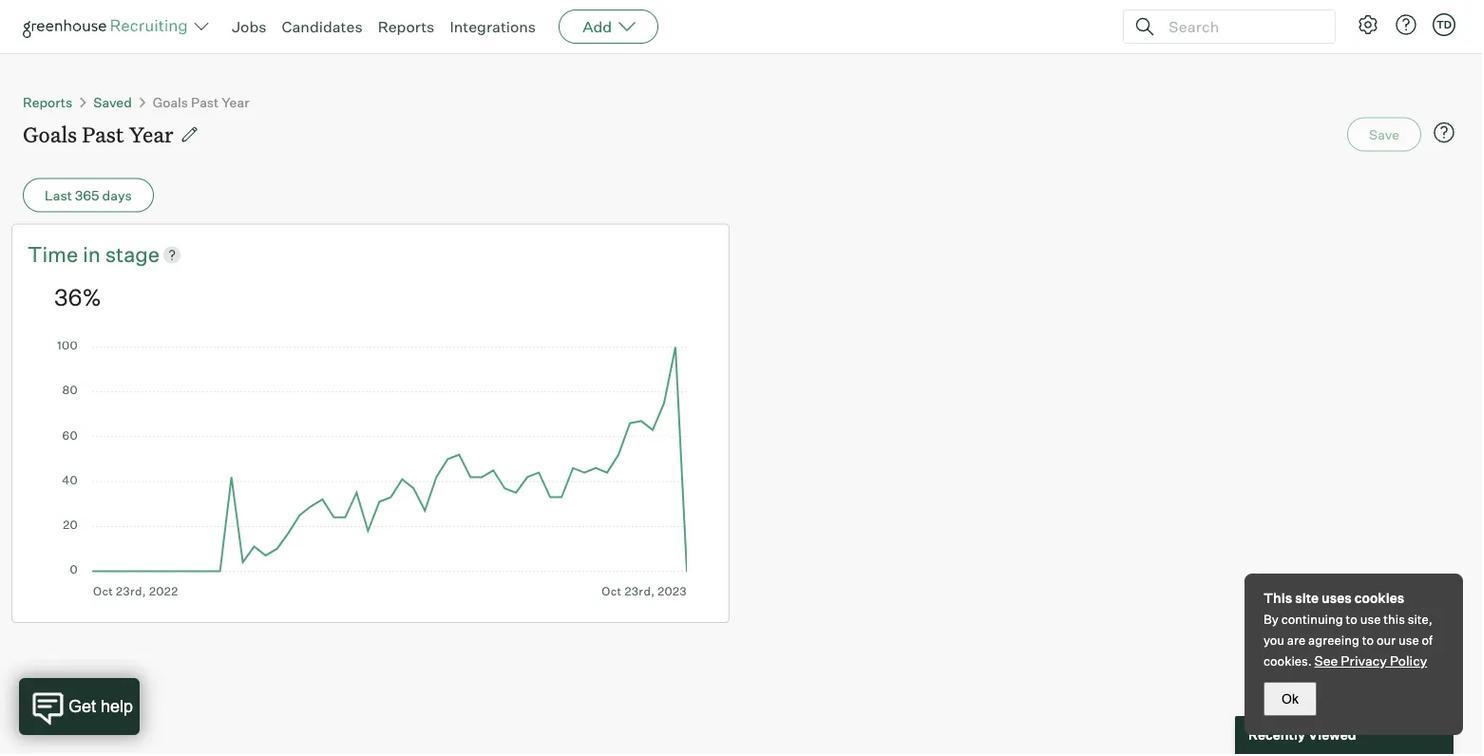 Task type: describe. For each thing, give the bounding box(es) containing it.
in link
[[83, 240, 105, 269]]

agreeing
[[1309, 633, 1360, 648]]

recently viewed
[[1249, 727, 1356, 744]]

site,
[[1408, 612, 1433, 627]]

0 vertical spatial reports
[[378, 17, 435, 36]]

cookies
[[1355, 590, 1405, 607]]

time
[[28, 241, 78, 267]]

1 vertical spatial reports
[[23, 94, 72, 110]]

integrations link
[[450, 17, 536, 36]]

saved
[[93, 94, 132, 110]]

time link
[[28, 240, 83, 269]]

last
[[45, 187, 72, 203]]

1 vertical spatial past
[[82, 120, 124, 148]]

recently
[[1249, 727, 1306, 744]]

1 horizontal spatial to
[[1362, 633, 1374, 648]]

36%
[[54, 283, 101, 311]]

0 vertical spatial past
[[191, 94, 219, 110]]

0 horizontal spatial goals
[[23, 120, 77, 148]]

faq image
[[1433, 121, 1456, 144]]

1 horizontal spatial reports link
[[378, 17, 435, 36]]

our
[[1377, 633, 1396, 648]]

add button
[[559, 10, 659, 44]]

edit image
[[180, 125, 199, 144]]

0 vertical spatial use
[[1360, 612, 1381, 627]]

0 vertical spatial goals past year
[[153, 94, 249, 110]]

ok button
[[1264, 682, 1317, 716]]

add
[[583, 17, 612, 36]]

site
[[1295, 590, 1319, 607]]

see privacy policy link
[[1315, 653, 1428, 669]]

see
[[1315, 653, 1338, 669]]



Task type: locate. For each thing, give the bounding box(es) containing it.
1 horizontal spatial use
[[1399, 633, 1419, 648]]

see privacy policy
[[1315, 653, 1428, 669]]

1 horizontal spatial year
[[222, 94, 249, 110]]

0 vertical spatial goals
[[153, 94, 188, 110]]

of
[[1422, 633, 1433, 648]]

this
[[1384, 612, 1405, 627]]

time in
[[28, 241, 105, 267]]

goals past year up edit icon
[[153, 94, 249, 110]]

td
[[1437, 18, 1452, 31]]

0 horizontal spatial past
[[82, 120, 124, 148]]

you
[[1264, 633, 1285, 648]]

past up edit icon
[[191, 94, 219, 110]]

0 horizontal spatial reports link
[[23, 94, 72, 110]]

uses
[[1322, 590, 1352, 607]]

0 horizontal spatial to
[[1346, 612, 1358, 627]]

1 horizontal spatial past
[[191, 94, 219, 110]]

ok
[[1282, 692, 1299, 706]]

past down saved
[[82, 120, 124, 148]]

stage
[[105, 241, 160, 267]]

to
[[1346, 612, 1358, 627], [1362, 633, 1374, 648]]

goals up "last"
[[23, 120, 77, 148]]

1 vertical spatial goals
[[23, 120, 77, 148]]

1 vertical spatial to
[[1362, 633, 1374, 648]]

reports right candidates link at the top left of page
[[378, 17, 435, 36]]

365
[[75, 187, 99, 203]]

last 365 days button
[[23, 178, 154, 212]]

to down uses
[[1346, 612, 1358, 627]]

jobs link
[[232, 17, 267, 36]]

in
[[83, 241, 101, 267]]

reports link
[[378, 17, 435, 36], [23, 94, 72, 110]]

0 horizontal spatial year
[[129, 120, 174, 148]]

viewed
[[1308, 727, 1356, 744]]

0 horizontal spatial use
[[1360, 612, 1381, 627]]

cookies.
[[1264, 654, 1312, 669]]

privacy
[[1341, 653, 1387, 669]]

0 vertical spatial to
[[1346, 612, 1358, 627]]

saved link
[[93, 94, 132, 110]]

reports
[[378, 17, 435, 36], [23, 94, 72, 110]]

1 vertical spatial year
[[129, 120, 174, 148]]

goals past year link
[[153, 94, 249, 110]]

reports left saved
[[23, 94, 72, 110]]

0 horizontal spatial reports
[[23, 94, 72, 110]]

this site uses cookies
[[1264, 590, 1405, 607]]

0 vertical spatial reports link
[[378, 17, 435, 36]]

continuing
[[1281, 612, 1343, 627]]

by continuing to use this site, you are agreeing to our use of cookies.
[[1264, 612, 1433, 669]]

to left our
[[1362, 633, 1374, 648]]

past
[[191, 94, 219, 110], [82, 120, 124, 148]]

1 vertical spatial use
[[1399, 633, 1419, 648]]

reports link left saved
[[23, 94, 72, 110]]

days
[[102, 187, 132, 203]]

1 horizontal spatial reports
[[378, 17, 435, 36]]

reports link right candidates link at the top left of page
[[378, 17, 435, 36]]

td button
[[1429, 10, 1459, 40]]

year left edit icon
[[129, 120, 174, 148]]

last 365 days
[[45, 187, 132, 203]]

policy
[[1390, 653, 1428, 669]]

goals past year
[[153, 94, 249, 110], [23, 120, 174, 148]]

goals up edit icon
[[153, 94, 188, 110]]

0 vertical spatial year
[[222, 94, 249, 110]]

candidates
[[282, 17, 363, 36]]

Search text field
[[1164, 13, 1318, 40]]

1 horizontal spatial goals
[[153, 94, 188, 110]]

year down jobs link
[[222, 94, 249, 110]]

1 vertical spatial goals past year
[[23, 120, 174, 148]]

are
[[1287, 633, 1306, 648]]

use left of at the bottom of page
[[1399, 633, 1419, 648]]

xychart image
[[54, 341, 687, 598]]

stage link
[[105, 240, 160, 269]]

use down cookies
[[1360, 612, 1381, 627]]

configure image
[[1357, 13, 1380, 36]]

greenhouse recruiting image
[[23, 15, 194, 38]]

td button
[[1433, 13, 1456, 36]]

goals
[[153, 94, 188, 110], [23, 120, 77, 148]]

goals past year down saved
[[23, 120, 174, 148]]

use
[[1360, 612, 1381, 627], [1399, 633, 1419, 648]]

jobs
[[232, 17, 267, 36]]

integrations
[[450, 17, 536, 36]]

1 vertical spatial reports link
[[23, 94, 72, 110]]

year
[[222, 94, 249, 110], [129, 120, 174, 148]]

by
[[1264, 612, 1279, 627]]

candidates link
[[282, 17, 363, 36]]

this
[[1264, 590, 1293, 607]]



Task type: vqa. For each thing, say whether or not it's contained in the screenshot.
the 'hired'
no



